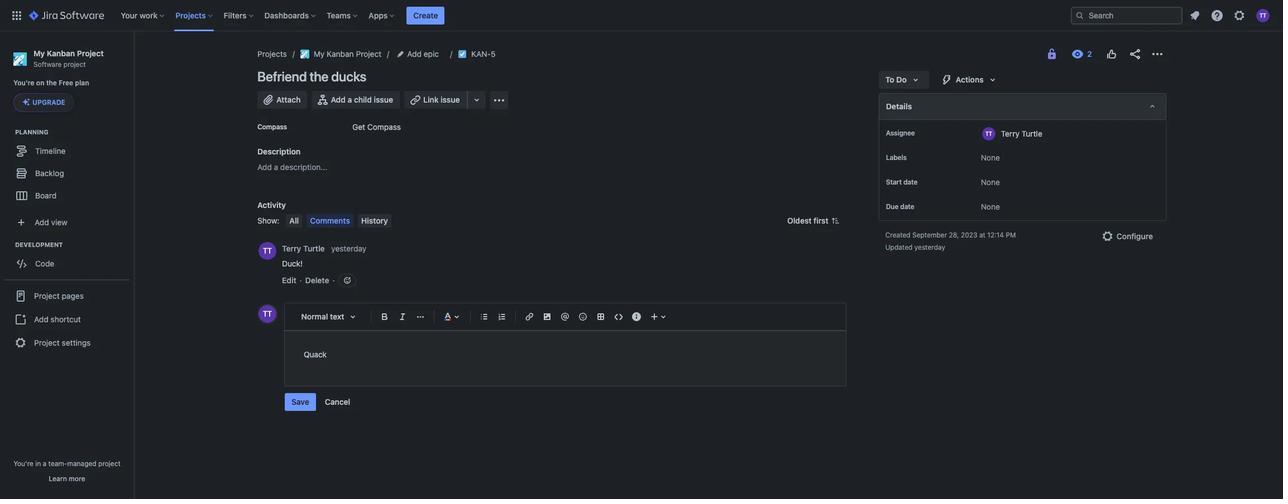 Task type: describe. For each thing, give the bounding box(es) containing it.
kan-5 link
[[471, 47, 496, 61]]

managed
[[67, 460, 96, 468]]

projects for projects link
[[257, 49, 287, 59]]

project down add shortcut
[[34, 338, 60, 348]]

learn
[[49, 475, 67, 484]]

appswitcher icon image
[[10, 9, 23, 22]]

comments
[[310, 216, 350, 226]]

add a child issue
[[331, 95, 393, 104]]

normal text button
[[296, 305, 366, 329]]

plan
[[75, 79, 89, 87]]

newest first image
[[831, 217, 840, 226]]

issue inside button
[[441, 95, 460, 104]]

2 yesterday from the left
[[331, 244, 366, 253]]

add view
[[35, 218, 67, 227]]

more
[[69, 475, 85, 484]]

date for start date
[[903, 178, 917, 186]]

project up add shortcut
[[34, 291, 60, 301]]

delete button
[[305, 275, 329, 286]]

upgrade
[[32, 98, 65, 107]]

more formatting image
[[414, 310, 427, 324]]

project inside the my kanban project software project
[[64, 60, 86, 69]]

menu bar containing all
[[284, 214, 394, 228]]

add a description...
[[257, 162, 327, 172]]

bold ⌘b image
[[378, 310, 391, 324]]

you're for you're on the free plan
[[13, 79, 34, 87]]

italic ⌘i image
[[396, 310, 409, 324]]

share image
[[1128, 47, 1142, 61]]

primary element
[[7, 0, 1071, 31]]

0 horizontal spatial the
[[46, 79, 57, 87]]

delete
[[305, 276, 329, 285]]

add shortcut button
[[4, 309, 130, 331]]

kanban for my kanban project software project
[[47, 49, 75, 58]]

teams
[[327, 10, 351, 20]]

help image
[[1210, 9, 1224, 22]]

my for my kanban project software project
[[33, 49, 45, 58]]

kan-
[[471, 49, 491, 59]]

planning image
[[2, 126, 15, 139]]

normal text
[[301, 312, 344, 322]]

5
[[491, 49, 496, 59]]

your work
[[121, 10, 158, 20]]

link image
[[523, 310, 536, 324]]

learn more
[[49, 475, 85, 484]]

save button
[[285, 394, 316, 411]]

1 vertical spatial turtle
[[303, 244, 325, 253]]

teams button
[[323, 6, 362, 24]]

2 none from the top
[[981, 178, 1000, 187]]

my kanban project
[[314, 49, 381, 59]]

history
[[361, 216, 388, 226]]

cancel button
[[318, 394, 357, 411]]

configure
[[1116, 232, 1153, 241]]

timeline link
[[6, 140, 128, 163]]

Search field
[[1071, 6, 1183, 24]]

view
[[51, 218, 67, 227]]

planning group
[[6, 128, 133, 211]]

you're on the free plan
[[13, 79, 89, 87]]

add shortcut
[[34, 315, 81, 324]]

link issue button
[[404, 91, 468, 109]]

development
[[15, 241, 63, 249]]

development group
[[6, 241, 133, 279]]

add for add a child issue
[[331, 95, 346, 104]]

at
[[979, 231, 985, 240]]

details element
[[879, 93, 1166, 120]]

apps
[[369, 10, 388, 20]]

group containing project pages
[[4, 280, 130, 359]]

apps button
[[365, 6, 399, 24]]

created september 28, 2023 at 12:14 pm updated yesterday
[[885, 231, 1016, 252]]

project inside the my kanban project software project
[[77, 49, 104, 58]]

actions
[[956, 75, 984, 84]]

add a child issue button
[[312, 91, 400, 109]]

planning
[[15, 129, 48, 136]]

your work button
[[117, 6, 169, 24]]

actions button
[[933, 71, 1006, 89]]

vote options: no one has voted for this issue yet. image
[[1105, 47, 1118, 61]]

due
[[886, 203, 898, 211]]

edit button
[[282, 275, 296, 286]]

1 horizontal spatial project
[[98, 460, 121, 468]]

due date pin to top. only you can see pinned fields. image
[[917, 203, 925, 212]]

task image
[[458, 50, 467, 59]]

befriend
[[257, 69, 307, 84]]

text
[[330, 312, 344, 322]]

labels
[[886, 154, 907, 162]]

add epic
[[407, 49, 439, 59]]

comments button
[[307, 214, 353, 228]]

filters
[[224, 10, 247, 20]]

2023
[[961, 231, 977, 240]]

0 horizontal spatial terry
[[282, 244, 301, 253]]

to do
[[885, 75, 907, 84]]

project settings
[[34, 338, 91, 348]]

add epic button
[[395, 47, 442, 61]]

pages
[[62, 291, 84, 301]]

0 horizontal spatial a
[[43, 460, 46, 468]]

my kanban project software project
[[33, 49, 104, 69]]

pm
[[1006, 231, 1016, 240]]

updated
[[885, 243, 913, 252]]

create
[[413, 10, 438, 20]]

cancel
[[325, 398, 350, 407]]

first
[[814, 216, 828, 226]]



Task type: vqa. For each thing, say whether or not it's contained in the screenshot.
Add inside popup button
yes



Task type: locate. For each thing, give the bounding box(es) containing it.
to do button
[[879, 71, 929, 89]]

0 horizontal spatial terry turtle
[[282, 244, 325, 253]]

a down description
[[274, 162, 278, 172]]

you're in a team-managed project
[[13, 460, 121, 468]]

1 horizontal spatial terry turtle
[[1001, 129, 1042, 138]]

add app image
[[492, 94, 506, 107]]

copy link to issue image
[[493, 49, 502, 58]]

menu bar
[[284, 214, 394, 228]]

shortcut
[[51, 315, 81, 324]]

projects for projects dropdown button
[[175, 10, 206, 20]]

none for labels
[[981, 153, 1000, 162]]

kanban up ducks
[[327, 49, 354, 59]]

none for due date
[[981, 202, 1000, 212]]

add inside add view popup button
[[35, 218, 49, 227]]

0 vertical spatial terry turtle
[[1001, 129, 1042, 138]]

3 none from the top
[[981, 202, 1000, 212]]

duck!
[[282, 259, 303, 269]]

1 none from the top
[[981, 153, 1000, 162]]

0 vertical spatial terry
[[1001, 129, 1019, 138]]

banner
[[0, 0, 1283, 31]]

numbered list ⌘⇧7 image
[[495, 310, 509, 324]]

add image, video, or file image
[[540, 310, 554, 324]]

a
[[348, 95, 352, 104], [274, 162, 278, 172], [43, 460, 46, 468]]

you're for you're in a team-managed project
[[13, 460, 33, 468]]

learn more button
[[49, 475, 85, 484]]

2 you're from the top
[[13, 460, 33, 468]]

attach button
[[257, 91, 307, 109]]

projects inside dropdown button
[[175, 10, 206, 20]]

actions image
[[1151, 47, 1164, 61]]

to
[[885, 75, 894, 84]]

1 vertical spatial none
[[981, 178, 1000, 187]]

a for child
[[348, 95, 352, 104]]

backlog link
[[6, 163, 128, 185]]

1 vertical spatial projects
[[257, 49, 287, 59]]

start
[[886, 178, 902, 186]]

add left shortcut
[[34, 315, 48, 324]]

kan-5
[[471, 49, 496, 59]]

project up ducks
[[356, 49, 381, 59]]

1 issue from the left
[[374, 95, 393, 104]]

attach
[[276, 95, 301, 104]]

upgrade button
[[14, 94, 74, 112]]

0 horizontal spatial my
[[33, 49, 45, 58]]

your profile and settings image
[[1256, 9, 1270, 22]]

add inside add shortcut button
[[34, 315, 48, 324]]

0 vertical spatial turtle
[[1022, 129, 1042, 138]]

dashboards
[[264, 10, 309, 20]]

projects link
[[257, 47, 287, 61]]

0 horizontal spatial compass
[[257, 123, 287, 131]]

board
[[35, 191, 56, 200]]

in
[[35, 460, 41, 468]]

terry turtle down details element
[[1001, 129, 1042, 138]]

0 vertical spatial projects
[[175, 10, 206, 20]]

search image
[[1075, 11, 1084, 20]]

1 horizontal spatial my
[[314, 49, 325, 59]]

all
[[289, 216, 299, 226]]

my right the 'my kanban project' image
[[314, 49, 325, 59]]

1 horizontal spatial yesterday
[[914, 243, 945, 252]]

0 horizontal spatial kanban
[[47, 49, 75, 58]]

emoji image
[[576, 310, 590, 324]]

1 horizontal spatial compass
[[367, 122, 401, 132]]

a right in
[[43, 460, 46, 468]]

team-
[[48, 460, 67, 468]]

add
[[407, 49, 422, 59], [331, 95, 346, 104], [257, 162, 272, 172], [35, 218, 49, 227], [34, 315, 48, 324]]

my kanban project link
[[300, 47, 381, 61]]

terry
[[1001, 129, 1019, 138], [282, 244, 301, 253]]

project pages
[[34, 291, 84, 301]]

projects up befriend
[[257, 49, 287, 59]]

assignee
[[886, 129, 915, 137]]

add inside add a child issue button
[[331, 95, 346, 104]]

compass right get
[[367, 122, 401, 132]]

september
[[912, 231, 947, 240]]

kanban up software
[[47, 49, 75, 58]]

epic
[[424, 49, 439, 59]]

info panel image
[[630, 310, 643, 324]]

kanban inside the my kanban project software project
[[47, 49, 75, 58]]

Comment - Main content area, start typing to enter text. text field
[[304, 348, 827, 362]]

notifications image
[[1188, 9, 1202, 22]]

table image
[[594, 310, 607, 324]]

0 vertical spatial none
[[981, 153, 1000, 162]]

0 horizontal spatial issue
[[374, 95, 393, 104]]

edit
[[282, 276, 296, 285]]

bullet list ⌘⇧8 image
[[477, 310, 491, 324]]

0 horizontal spatial turtle
[[303, 244, 325, 253]]

issue inside button
[[374, 95, 393, 104]]

befriend the ducks
[[257, 69, 366, 84]]

0 vertical spatial date
[[903, 178, 917, 186]]

terry turtle
[[1001, 129, 1042, 138], [282, 244, 325, 253]]

the left ducks
[[310, 69, 328, 84]]

oldest first
[[787, 216, 828, 226]]

link issue
[[423, 95, 460, 104]]

yesterday inside created september 28, 2023 at 12:14 pm updated yesterday
[[914, 243, 945, 252]]

get compass
[[352, 122, 401, 132]]

0 horizontal spatial yesterday
[[331, 244, 366, 253]]

code snippet image
[[612, 310, 625, 324]]

do
[[896, 75, 907, 84]]

1 you're from the top
[[13, 79, 34, 87]]

backlog
[[35, 168, 64, 178]]

you're left on
[[13, 79, 34, 87]]

description...
[[280, 162, 327, 172]]

the right on
[[46, 79, 57, 87]]

you're
[[13, 79, 34, 87], [13, 460, 33, 468]]

date
[[903, 178, 917, 186], [900, 203, 914, 211]]

projects right the work
[[175, 10, 206, 20]]

date left due date pin to top. only you can see pinned fields. 'image'
[[900, 203, 914, 211]]

project up the plan
[[77, 49, 104, 58]]

date right start
[[903, 178, 917, 186]]

link web pages and more image
[[470, 93, 483, 107]]

project
[[77, 49, 104, 58], [356, 49, 381, 59], [34, 291, 60, 301], [34, 338, 60, 348]]

a inside add a child issue button
[[348, 95, 352, 104]]

due date
[[886, 203, 914, 211]]

board link
[[6, 185, 128, 207]]

project right the managed
[[98, 460, 121, 468]]

start date
[[886, 178, 917, 186]]

my inside the my kanban project software project
[[33, 49, 45, 58]]

configure link
[[1094, 228, 1160, 246]]

12:14
[[987, 231, 1004, 240]]

software
[[33, 60, 62, 69]]

my up software
[[33, 49, 45, 58]]

get
[[352, 122, 365, 132]]

1 horizontal spatial a
[[274, 162, 278, 172]]

yesterday up add reaction image
[[331, 244, 366, 253]]

add reaction image
[[343, 276, 351, 285]]

compass up description
[[257, 123, 287, 131]]

link
[[423, 95, 439, 104]]

date for due date
[[900, 203, 914, 211]]

my
[[33, 49, 45, 58], [314, 49, 325, 59]]

terry turtle up duck!
[[282, 244, 325, 253]]

on
[[36, 79, 44, 87]]

banner containing your work
[[0, 0, 1283, 31]]

sidebar navigation image
[[122, 45, 146, 67]]

add left epic
[[407, 49, 422, 59]]

quack
[[304, 350, 327, 360]]

oldest first button
[[781, 214, 846, 228]]

0 horizontal spatial projects
[[175, 10, 206, 20]]

jira software image
[[29, 9, 104, 22], [29, 9, 104, 22]]

1 vertical spatial you're
[[13, 460, 33, 468]]

issue right link
[[441, 95, 460, 104]]

settings
[[62, 338, 91, 348]]

add left "view"
[[35, 218, 49, 227]]

1 horizontal spatial the
[[310, 69, 328, 84]]

filters button
[[220, 6, 258, 24]]

0 horizontal spatial project
[[64, 60, 86, 69]]

timeline
[[35, 146, 66, 156]]

project settings link
[[4, 331, 130, 356]]

add view button
[[7, 212, 127, 234]]

0 vertical spatial a
[[348, 95, 352, 104]]

1 vertical spatial date
[[900, 203, 914, 211]]

0 vertical spatial you're
[[13, 79, 34, 87]]

kanban for my kanban project
[[327, 49, 354, 59]]

1 horizontal spatial turtle
[[1022, 129, 1042, 138]]

profile image of terry turtle image
[[259, 305, 276, 323]]

child
[[354, 95, 372, 104]]

2 vertical spatial a
[[43, 460, 46, 468]]

add for add a description...
[[257, 162, 272, 172]]

oldest
[[787, 216, 812, 226]]

add for add view
[[35, 218, 49, 227]]

issue
[[374, 95, 393, 104], [441, 95, 460, 104]]

1 vertical spatial terry turtle
[[282, 244, 325, 253]]

mention image
[[558, 310, 572, 324]]

1 horizontal spatial terry
[[1001, 129, 1019, 138]]

a for description...
[[274, 162, 278, 172]]

1 vertical spatial a
[[274, 162, 278, 172]]

2 horizontal spatial a
[[348, 95, 352, 104]]

1 yesterday from the left
[[914, 243, 945, 252]]

description
[[257, 147, 300, 156]]

my for my kanban project
[[314, 49, 325, 59]]

all button
[[286, 214, 302, 228]]

compass
[[367, 122, 401, 132], [257, 123, 287, 131]]

save
[[291, 398, 309, 407]]

code link
[[6, 253, 128, 275]]

my kanban project image
[[300, 50, 309, 59]]

0 vertical spatial project
[[64, 60, 86, 69]]

1 horizontal spatial issue
[[441, 95, 460, 104]]

settings image
[[1233, 9, 1246, 22]]

assignee pin to top. only you can see pinned fields. image
[[917, 129, 926, 138]]

normal
[[301, 312, 328, 322]]

projects button
[[172, 6, 217, 24]]

add inside 'add epic' dropdown button
[[407, 49, 422, 59]]

1 horizontal spatial projects
[[257, 49, 287, 59]]

code
[[35, 259, 54, 268]]

1 vertical spatial project
[[98, 460, 121, 468]]

kanban
[[47, 49, 75, 58], [327, 49, 354, 59]]

2 vertical spatial none
[[981, 202, 1000, 212]]

project up the plan
[[64, 60, 86, 69]]

show:
[[257, 216, 279, 226]]

add left child
[[331, 95, 346, 104]]

issue right child
[[374, 95, 393, 104]]

group
[[4, 280, 130, 359]]

add down description
[[257, 162, 272, 172]]

development image
[[2, 239, 15, 252]]

turtle down comments button
[[303, 244, 325, 253]]

create button
[[407, 6, 445, 24]]

add for add epic
[[407, 49, 422, 59]]

2 issue from the left
[[441, 95, 460, 104]]

1 vertical spatial terry
[[282, 244, 301, 253]]

add for add shortcut
[[34, 315, 48, 324]]

you're left in
[[13, 460, 33, 468]]

a left child
[[348, 95, 352, 104]]

labels pin to top. only you can see pinned fields. image
[[909, 154, 918, 162]]

turtle down details element
[[1022, 129, 1042, 138]]

history button
[[358, 214, 391, 228]]

terry down details element
[[1001, 129, 1019, 138]]

ducks
[[331, 69, 366, 84]]

1 horizontal spatial kanban
[[327, 49, 354, 59]]

terry up duck!
[[282, 244, 301, 253]]

yesterday down september
[[914, 243, 945, 252]]



